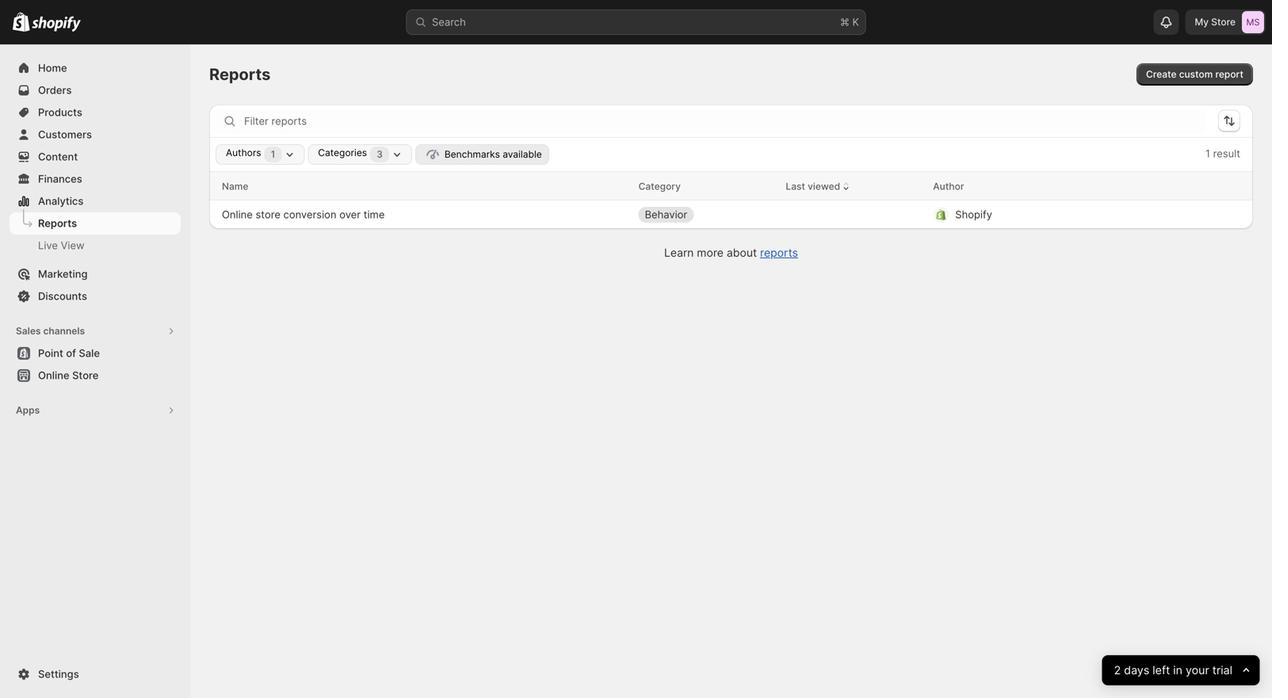 Task type: locate. For each thing, give the bounding box(es) containing it.
1 right authors on the top left
[[271, 149, 275, 160]]

1 result
[[1206, 147, 1241, 160]]

store right my
[[1212, 16, 1236, 28]]

1 vertical spatial store
[[72, 369, 99, 382]]

create custom report button
[[1137, 63, 1253, 86]]

sales channels button
[[10, 320, 181, 343]]

reports
[[760, 246, 798, 260]]

online down the point
[[38, 369, 69, 382]]

1 left result
[[1206, 147, 1211, 160]]

reports link
[[10, 212, 181, 235]]

home link
[[10, 57, 181, 79]]

1 horizontal spatial online
[[222, 209, 253, 221]]

benchmarks available
[[445, 149, 542, 160]]

report
[[1216, 69, 1244, 80]]

my store
[[1195, 16, 1236, 28]]

store down sale
[[72, 369, 99, 382]]

1
[[1206, 147, 1211, 160], [271, 149, 275, 160]]

point of sale link
[[10, 343, 181, 365]]

learn more about reports
[[664, 246, 798, 260]]

0 vertical spatial reports
[[209, 65, 271, 84]]

store
[[256, 209, 281, 221]]

settings link
[[10, 664, 181, 686]]

row
[[209, 172, 1253, 201], [209, 201, 1253, 229]]

in
[[1173, 664, 1183, 678]]

1 for 1
[[271, 149, 275, 160]]

conversion
[[283, 209, 337, 221]]

shopify
[[956, 209, 993, 221]]

finances link
[[10, 168, 181, 190]]

0 horizontal spatial online
[[38, 369, 69, 382]]

online store conversion over time link
[[222, 207, 385, 223]]

store for my store
[[1212, 16, 1236, 28]]

row up learn more about reports
[[209, 201, 1253, 229]]

shopify image
[[32, 16, 81, 32]]

1 vertical spatial reports
[[38, 217, 77, 230]]

create custom report
[[1146, 69, 1244, 80]]

online down name
[[222, 209, 253, 221]]

1 horizontal spatial store
[[1212, 16, 1236, 28]]

author button
[[933, 178, 964, 194]]

1 vertical spatial online
[[38, 369, 69, 382]]

custom
[[1180, 69, 1213, 80]]

point of sale
[[38, 347, 100, 360]]

0 horizontal spatial reports
[[38, 217, 77, 230]]

0 horizontal spatial store
[[72, 369, 99, 382]]

categories
[[318, 147, 367, 159]]

shopify cell
[[933, 202, 1203, 228]]

last
[[786, 181, 805, 192]]

result
[[1214, 147, 1241, 160]]

0 vertical spatial online
[[222, 209, 253, 221]]

last viewed button
[[786, 174, 852, 198]]

0 vertical spatial store
[[1212, 16, 1236, 28]]

1 for 1 result
[[1206, 147, 1211, 160]]

learn
[[664, 246, 694, 260]]

home
[[38, 62, 67, 74]]

live
[[38, 239, 58, 252]]

time
[[364, 209, 385, 221]]

2 days left in your trial
[[1114, 664, 1233, 678]]

name
[[222, 181, 249, 192]]

orders
[[38, 84, 72, 96]]

0 horizontal spatial 1
[[271, 149, 275, 160]]

of
[[66, 347, 76, 360]]

reports up authors on the top left
[[209, 65, 271, 84]]

reports down analytics on the left of page
[[38, 217, 77, 230]]

point
[[38, 347, 63, 360]]

live view
[[38, 239, 85, 252]]

online inside 'list of reports' table
[[222, 209, 253, 221]]

1 row from the top
[[209, 172, 1253, 201]]

benchmarks available button
[[415, 144, 549, 165]]

1 horizontal spatial 1
[[1206, 147, 1211, 160]]

settings
[[38, 668, 79, 681]]

last viewed
[[786, 181, 841, 192]]

more
[[697, 246, 724, 260]]

online
[[222, 209, 253, 221], [38, 369, 69, 382]]

online inside button
[[38, 369, 69, 382]]

row up behavior cell
[[209, 172, 1253, 201]]

2 row from the top
[[209, 201, 1253, 229]]

customers link
[[10, 124, 181, 146]]

store
[[1212, 16, 1236, 28], [72, 369, 99, 382]]

store inside button
[[72, 369, 99, 382]]

reports
[[209, 65, 271, 84], [38, 217, 77, 230]]

sales
[[16, 325, 41, 337]]

analytics link
[[10, 190, 181, 212]]

content
[[38, 151, 78, 163]]



Task type: vqa. For each thing, say whether or not it's contained in the screenshot.
the 'Choose a Shopify plan with the right features for your new business.'
no



Task type: describe. For each thing, give the bounding box(es) containing it.
k
[[853, 16, 859, 28]]

search
[[432, 16, 466, 28]]

2 days left in your trial button
[[1102, 656, 1260, 686]]

category button
[[639, 178, 681, 194]]

orders link
[[10, 79, 181, 101]]

customers
[[38, 128, 92, 141]]

online store
[[38, 369, 99, 382]]

discounts
[[38, 290, 87, 302]]

marketing link
[[10, 263, 181, 285]]

online store button
[[0, 365, 190, 387]]

row containing name
[[209, 172, 1253, 201]]

point of sale button
[[0, 343, 190, 365]]

days
[[1124, 664, 1150, 678]]

available
[[503, 149, 542, 160]]

products link
[[10, 101, 181, 124]]

2
[[1114, 664, 1121, 678]]

row containing online store conversion over time
[[209, 201, 1253, 229]]

benchmarks
[[445, 149, 500, 160]]

create
[[1146, 69, 1177, 80]]

1 horizontal spatial reports
[[209, 65, 271, 84]]

marketing
[[38, 268, 88, 280]]

author
[[933, 181, 964, 192]]

analytics
[[38, 195, 83, 207]]

view
[[61, 239, 85, 252]]

channels
[[43, 325, 85, 337]]

Filter reports text field
[[244, 109, 1206, 134]]

online for online store conversion over time
[[222, 209, 253, 221]]

live view link
[[10, 235, 181, 257]]

discounts link
[[10, 285, 181, 308]]

my store image
[[1242, 11, 1265, 33]]

left
[[1153, 664, 1170, 678]]

viewed
[[808, 181, 841, 192]]

sale
[[79, 347, 100, 360]]

⌘ k
[[840, 16, 859, 28]]

list of reports table
[[209, 172, 1253, 229]]

online for online store
[[38, 369, 69, 382]]

apps
[[16, 405, 40, 416]]

⌘
[[840, 16, 850, 28]]

name button
[[222, 178, 249, 194]]

behavior cell
[[639, 202, 773, 228]]

over
[[339, 209, 361, 221]]

finances
[[38, 173, 82, 185]]

trial
[[1213, 664, 1233, 678]]

about
[[727, 246, 757, 260]]

online store conversion over time
[[222, 209, 385, 221]]

apps button
[[10, 400, 181, 422]]

behavior
[[645, 209, 688, 221]]

shopify image
[[13, 12, 30, 32]]

content link
[[10, 146, 181, 168]]

online store link
[[10, 365, 181, 387]]

reports link
[[760, 246, 798, 260]]

store for online store
[[72, 369, 99, 382]]

3
[[377, 149, 383, 160]]

products
[[38, 106, 82, 119]]

category
[[639, 181, 681, 192]]

sales channels
[[16, 325, 85, 337]]

your
[[1186, 664, 1209, 678]]

authors
[[226, 147, 261, 159]]

my
[[1195, 16, 1209, 28]]



